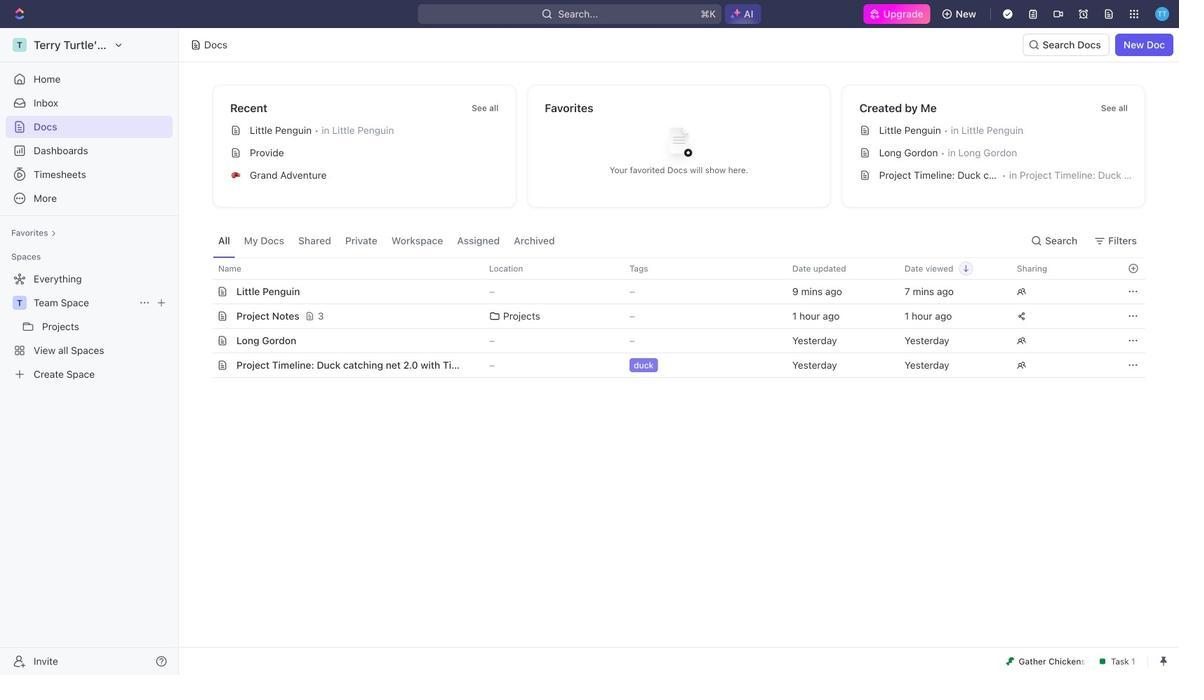 Task type: locate. For each thing, give the bounding box(es) containing it.
row
[[197, 258, 1145, 280], [200, 279, 1145, 305], [197, 304, 1145, 329], [197, 328, 1145, 354], [197, 353, 1145, 378]]

tab list
[[213, 225, 560, 258]]

table
[[197, 258, 1145, 378]]

team space, , element
[[13, 296, 27, 310]]

cell
[[200, 280, 215, 304]]

tree
[[6, 268, 173, 386]]

no favorited docs image
[[651, 117, 707, 173]]



Task type: vqa. For each thing, say whether or not it's contained in the screenshot.
Task Name text field
no



Task type: describe. For each thing, give the bounding box(es) containing it.
sidebar navigation
[[0, 28, 182, 676]]

terry turtle's workspace, , element
[[13, 38, 27, 52]]

tree inside "sidebar" navigation
[[6, 268, 173, 386]]

drumstick bite image
[[1006, 658, 1015, 666]]



